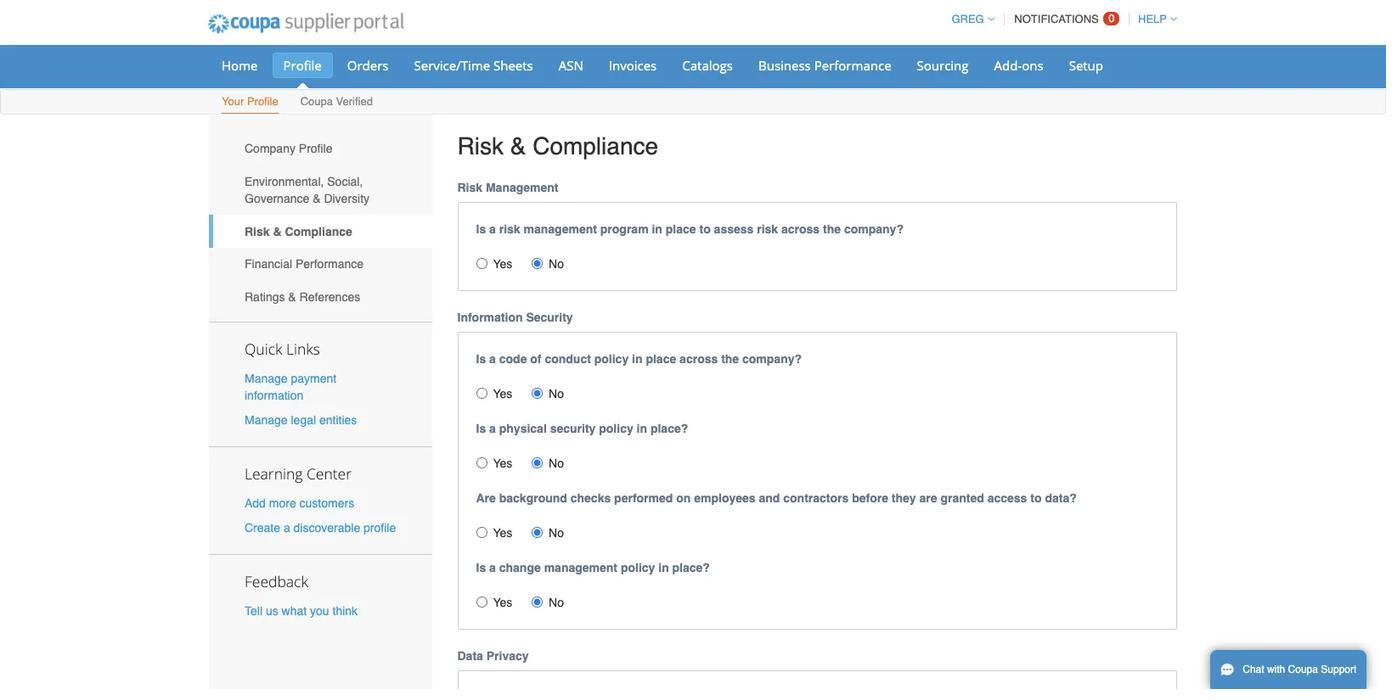 Task type: locate. For each thing, give the bounding box(es) containing it.
manage up information
[[245, 372, 288, 385]]

setup link
[[1058, 53, 1115, 78]]

company?
[[844, 222, 904, 236], [742, 352, 802, 366]]

2 vertical spatial profile
[[299, 142, 333, 156]]

manage inside manage payment information
[[245, 372, 288, 385]]

1 horizontal spatial company?
[[844, 222, 904, 236]]

performance
[[814, 57, 892, 74], [296, 258, 364, 271]]

learning
[[245, 464, 303, 484]]

1 vertical spatial profile
[[247, 95, 278, 108]]

risk inside risk & compliance link
[[245, 225, 270, 238]]

1 yes from the top
[[493, 257, 513, 271]]

no for physical
[[549, 457, 564, 470]]

policy for management
[[621, 561, 655, 575]]

add-ons link
[[983, 53, 1055, 78]]

manage payment information link
[[245, 372, 337, 402]]

yes
[[493, 257, 513, 271], [493, 387, 513, 401], [493, 457, 513, 470], [493, 526, 513, 540], [493, 596, 513, 610]]

1 vertical spatial risk & compliance
[[245, 225, 352, 238]]

your profile
[[222, 95, 278, 108]]

is left change
[[476, 561, 486, 575]]

to left assess
[[700, 222, 711, 236]]

a down "risk management"
[[489, 222, 496, 236]]

notifications
[[1015, 13, 1099, 25]]

the
[[823, 222, 841, 236], [721, 352, 739, 366]]

2 risk from the left
[[757, 222, 778, 236]]

&
[[510, 133, 526, 160], [313, 192, 321, 206], [273, 225, 282, 238], [288, 290, 296, 304]]

performance for business performance
[[814, 57, 892, 74]]

yes for is a code of conduct policy in place across the company?
[[493, 387, 513, 401]]

is for is a physical security policy in place?
[[476, 422, 486, 435]]

environmental, social, governance & diversity link
[[209, 165, 432, 215]]

2 yes from the top
[[493, 387, 513, 401]]

is left physical
[[476, 422, 486, 435]]

in right conduct on the left of page
[[632, 352, 643, 366]]

profile right your
[[247, 95, 278, 108]]

tell us what you think
[[245, 605, 358, 619]]

yes up information security
[[493, 257, 513, 271]]

compliance up management
[[533, 133, 658, 160]]

1 vertical spatial place
[[646, 352, 676, 366]]

yes up are
[[493, 457, 513, 470]]

in right program
[[652, 222, 663, 236]]

None radio
[[476, 258, 487, 269], [532, 258, 543, 269], [476, 388, 487, 399], [532, 458, 543, 469], [476, 527, 487, 538], [532, 527, 543, 538], [476, 258, 487, 269], [532, 258, 543, 269], [476, 388, 487, 399], [532, 458, 543, 469], [476, 527, 487, 538], [532, 527, 543, 538]]

to
[[700, 222, 711, 236], [1031, 492, 1042, 505]]

no up security
[[549, 257, 564, 271]]

0 horizontal spatial to
[[700, 222, 711, 236]]

3 no from the top
[[549, 457, 564, 470]]

create a discoverable profile link
[[245, 522, 396, 535]]

0 vertical spatial across
[[782, 222, 820, 236]]

1 horizontal spatial risk & compliance
[[457, 133, 658, 160]]

is down "risk management"
[[476, 222, 486, 236]]

2 vertical spatial risk
[[245, 225, 270, 238]]

of
[[530, 352, 542, 366]]

no for risk
[[549, 257, 564, 271]]

business performance
[[759, 57, 892, 74]]

risk right assess
[[757, 222, 778, 236]]

add more customers link
[[245, 497, 354, 510]]

before
[[852, 492, 889, 505]]

management down management
[[524, 222, 597, 236]]

performance right business
[[814, 57, 892, 74]]

center
[[307, 464, 352, 484]]

2 is from the top
[[476, 352, 486, 366]]

0 vertical spatial profile
[[283, 57, 322, 74]]

no down background
[[549, 526, 564, 540]]

across
[[782, 222, 820, 236], [680, 352, 718, 366]]

0 vertical spatial management
[[524, 222, 597, 236]]

feedback
[[245, 572, 308, 592]]

us
[[266, 605, 278, 619]]

environmental, social, governance & diversity
[[245, 175, 370, 206]]

management for policy
[[544, 561, 618, 575]]

1 vertical spatial the
[[721, 352, 739, 366]]

company profile link
[[209, 133, 432, 165]]

risk up financial
[[245, 225, 270, 238]]

risk down "risk management"
[[499, 222, 520, 236]]

no down is a change management policy in place?
[[549, 596, 564, 610]]

2 manage from the top
[[245, 414, 288, 427]]

& inside ratings & references link
[[288, 290, 296, 304]]

sourcing
[[917, 57, 969, 74]]

help
[[1138, 13, 1167, 25]]

a right create at left bottom
[[284, 522, 290, 535]]

policy right security
[[599, 422, 633, 435]]

compliance up the financial performance link
[[285, 225, 352, 238]]

yes for is a risk management program in place to assess risk across the company?
[[493, 257, 513, 271]]

0 horizontal spatial performance
[[296, 258, 364, 271]]

risk management
[[457, 181, 559, 194]]

risk & compliance
[[457, 133, 658, 160], [245, 225, 352, 238]]

profile up environmental, social, governance & diversity "link"
[[299, 142, 333, 156]]

risk left management
[[457, 181, 483, 194]]

service/time
[[414, 57, 490, 74]]

management
[[524, 222, 597, 236], [544, 561, 618, 575]]

in
[[652, 222, 663, 236], [632, 352, 643, 366], [637, 422, 647, 435], [659, 561, 669, 575]]

to left 'data?'
[[1031, 492, 1042, 505]]

diversity
[[324, 192, 370, 206]]

risk
[[457, 133, 504, 160], [457, 181, 483, 194], [245, 225, 270, 238]]

policy down performed
[[621, 561, 655, 575]]

is
[[476, 222, 486, 236], [476, 352, 486, 366], [476, 422, 486, 435], [476, 561, 486, 575]]

notifications 0
[[1015, 12, 1115, 25]]

chat
[[1243, 664, 1265, 676]]

is a risk management program in place to assess risk across the company?
[[476, 222, 904, 236]]

& left 'diversity'
[[313, 192, 321, 206]]

1 vertical spatial company?
[[742, 352, 802, 366]]

is left code
[[476, 352, 486, 366]]

risk & compliance up management
[[457, 133, 658, 160]]

change
[[499, 561, 541, 575]]

profile for company profile
[[299, 142, 333, 156]]

coupa verified
[[300, 95, 373, 108]]

0 vertical spatial risk
[[457, 133, 504, 160]]

1 vertical spatial coupa
[[1288, 664, 1318, 676]]

your profile link
[[221, 92, 279, 114]]

policy right conduct on the left of page
[[594, 352, 629, 366]]

entities
[[319, 414, 357, 427]]

0 horizontal spatial the
[[721, 352, 739, 366]]

contractors
[[783, 492, 849, 505]]

place? down on
[[672, 561, 710, 575]]

home link
[[211, 53, 269, 78]]

1 vertical spatial management
[[544, 561, 618, 575]]

1 is from the top
[[476, 222, 486, 236]]

manage legal entities link
[[245, 414, 357, 427]]

4 is from the top
[[476, 561, 486, 575]]

create
[[245, 522, 280, 535]]

in down performed
[[659, 561, 669, 575]]

manage payment information
[[245, 372, 337, 402]]

management right change
[[544, 561, 618, 575]]

yes down change
[[493, 596, 513, 610]]

3 is from the top
[[476, 422, 486, 435]]

financial performance link
[[209, 248, 432, 281]]

information security
[[457, 311, 573, 324]]

performance up references in the left top of the page
[[296, 258, 364, 271]]

coupa right with
[[1288, 664, 1318, 676]]

no down security
[[549, 457, 564, 470]]

risk up "risk management"
[[457, 133, 504, 160]]

5 yes from the top
[[493, 596, 513, 610]]

navigation
[[944, 3, 1177, 36]]

None radio
[[532, 388, 543, 399], [476, 458, 487, 469], [476, 597, 487, 608], [532, 597, 543, 608], [532, 388, 543, 399], [476, 458, 487, 469], [476, 597, 487, 608], [532, 597, 543, 608]]

a for code
[[489, 352, 496, 366]]

0 horizontal spatial risk & compliance
[[245, 225, 352, 238]]

a left code
[[489, 352, 496, 366]]

risk
[[499, 222, 520, 236], [757, 222, 778, 236]]

no down conduct on the left of page
[[549, 387, 564, 401]]

0 horizontal spatial coupa
[[300, 95, 333, 108]]

& down governance in the top of the page
[[273, 225, 282, 238]]

place?
[[651, 422, 688, 435], [672, 561, 710, 575]]

0 vertical spatial compliance
[[533, 133, 658, 160]]

coupa left verified
[[300, 95, 333, 108]]

1 horizontal spatial coupa
[[1288, 664, 1318, 676]]

1 horizontal spatial across
[[782, 222, 820, 236]]

a left physical
[[489, 422, 496, 435]]

5 no from the top
[[549, 596, 564, 610]]

4 no from the top
[[549, 526, 564, 540]]

0 vertical spatial manage
[[245, 372, 288, 385]]

0 vertical spatial performance
[[814, 57, 892, 74]]

assess
[[714, 222, 754, 236]]

4 yes from the top
[[493, 526, 513, 540]]

support
[[1321, 664, 1357, 676]]

0 vertical spatial policy
[[594, 352, 629, 366]]

security
[[526, 311, 573, 324]]

2 vertical spatial policy
[[621, 561, 655, 575]]

yes down are
[[493, 526, 513, 540]]

profile down coupa supplier portal "image"
[[283, 57, 322, 74]]

3 yes from the top
[[493, 457, 513, 470]]

yes for is a change management policy in place?
[[493, 596, 513, 610]]

tell
[[245, 605, 263, 619]]

1 no from the top
[[549, 257, 564, 271]]

risk & compliance up financial performance at the left of page
[[245, 225, 352, 238]]

1 horizontal spatial risk
[[757, 222, 778, 236]]

1 horizontal spatial performance
[[814, 57, 892, 74]]

data privacy
[[457, 650, 529, 663]]

manage down information
[[245, 414, 288, 427]]

1 vertical spatial to
[[1031, 492, 1042, 505]]

on
[[676, 492, 691, 505]]

quick
[[245, 339, 282, 359]]

1 vertical spatial policy
[[599, 422, 633, 435]]

2 no from the top
[[549, 387, 564, 401]]

& right ratings
[[288, 290, 296, 304]]

what
[[282, 605, 307, 619]]

a left change
[[489, 561, 496, 575]]

0 horizontal spatial risk
[[499, 222, 520, 236]]

compliance
[[533, 133, 658, 160], [285, 225, 352, 238]]

no
[[549, 257, 564, 271], [549, 387, 564, 401], [549, 457, 564, 470], [549, 526, 564, 540], [549, 596, 564, 610]]

business performance link
[[748, 53, 903, 78]]

1 vertical spatial performance
[[296, 258, 364, 271]]

0 vertical spatial the
[[823, 222, 841, 236]]

0 vertical spatial place
[[666, 222, 696, 236]]

place? up on
[[651, 422, 688, 435]]

yes down code
[[493, 387, 513, 401]]

0 vertical spatial place?
[[651, 422, 688, 435]]

in right security
[[637, 422, 647, 435]]

1 vertical spatial place?
[[672, 561, 710, 575]]

0 horizontal spatial company?
[[742, 352, 802, 366]]

a for risk
[[489, 222, 496, 236]]

1 vertical spatial manage
[[245, 414, 288, 427]]

and
[[759, 492, 780, 505]]

manage for manage legal entities
[[245, 414, 288, 427]]

checks
[[571, 492, 611, 505]]

0 horizontal spatial across
[[680, 352, 718, 366]]

are
[[476, 492, 496, 505]]

1 manage from the top
[[245, 372, 288, 385]]

sheets
[[494, 57, 533, 74]]

0 horizontal spatial compliance
[[285, 225, 352, 238]]



Task type: vqa. For each thing, say whether or not it's contained in the screenshot.
sharing
no



Task type: describe. For each thing, give the bounding box(es) containing it.
sourcing link
[[906, 53, 980, 78]]

manage for manage payment information
[[245, 372, 288, 385]]

coupa verified link
[[300, 92, 374, 114]]

access
[[988, 492, 1027, 505]]

is a physical security policy in place?
[[476, 422, 688, 435]]

1 risk from the left
[[499, 222, 520, 236]]

think
[[333, 605, 358, 619]]

environmental,
[[245, 175, 324, 189]]

is a code of conduct policy in place across the company?
[[476, 352, 802, 366]]

place? for is a physical security policy in place?
[[651, 422, 688, 435]]

add
[[245, 497, 266, 510]]

financial performance
[[245, 258, 364, 271]]

coupa supplier portal image
[[196, 3, 415, 45]]

coupa inside button
[[1288, 664, 1318, 676]]

references
[[300, 290, 360, 304]]

1 vertical spatial across
[[680, 352, 718, 366]]

0
[[1109, 12, 1115, 25]]

financial
[[245, 258, 292, 271]]

data
[[457, 650, 483, 663]]

is for is a code of conduct policy in place across the company?
[[476, 352, 486, 366]]

0 vertical spatial risk & compliance
[[457, 133, 658, 160]]

profile for your profile
[[247, 95, 278, 108]]

place? for is a change management policy in place?
[[672, 561, 710, 575]]

program
[[600, 222, 649, 236]]

1 horizontal spatial compliance
[[533, 133, 658, 160]]

code
[[499, 352, 527, 366]]

links
[[286, 339, 320, 359]]

physical
[[499, 422, 547, 435]]

yes for is a physical security policy in place?
[[493, 457, 513, 470]]

ratings & references
[[245, 290, 360, 304]]

asn link
[[548, 53, 594, 78]]

no for checks
[[549, 526, 564, 540]]

greg
[[952, 13, 984, 25]]

payment
[[291, 372, 337, 385]]

add-ons
[[994, 57, 1044, 74]]

business
[[759, 57, 811, 74]]

discoverable
[[294, 522, 360, 535]]

privacy
[[487, 650, 529, 663]]

ratings & references link
[[209, 281, 432, 314]]

tell us what you think button
[[245, 603, 358, 620]]

policy for security
[[599, 422, 633, 435]]

learning center
[[245, 464, 352, 484]]

social,
[[327, 175, 363, 189]]

no for code
[[549, 387, 564, 401]]

in for change
[[659, 561, 669, 575]]

employees
[[694, 492, 756, 505]]

performed
[[614, 492, 673, 505]]

profile
[[364, 522, 396, 535]]

no for change
[[549, 596, 564, 610]]

0 vertical spatial company?
[[844, 222, 904, 236]]

& up management
[[510, 133, 526, 160]]

create a discoverable profile
[[245, 522, 396, 535]]

invoices
[[609, 57, 657, 74]]

in for risk
[[652, 222, 663, 236]]

asn
[[559, 57, 583, 74]]

granted
[[941, 492, 984, 505]]

catalogs
[[682, 57, 733, 74]]

is a change management policy in place?
[[476, 561, 710, 575]]

security
[[550, 422, 596, 435]]

customers
[[300, 497, 354, 510]]

they
[[892, 492, 916, 505]]

a for physical
[[489, 422, 496, 435]]

service/time sheets
[[414, 57, 533, 74]]

service/time sheets link
[[403, 53, 544, 78]]

0 vertical spatial to
[[700, 222, 711, 236]]

information
[[245, 389, 303, 402]]

a for change
[[489, 561, 496, 575]]

company profile
[[245, 142, 333, 156]]

1 vertical spatial risk
[[457, 181, 483, 194]]

verified
[[336, 95, 373, 108]]

chat with coupa support button
[[1211, 651, 1367, 690]]

navigation containing notifications 0
[[944, 3, 1177, 36]]

yes for are background checks performed on employees and contractors before they are granted access to data?
[[493, 526, 513, 540]]

orders
[[347, 57, 389, 74]]

& inside environmental, social, governance & diversity
[[313, 192, 321, 206]]

chat with coupa support
[[1243, 664, 1357, 676]]

management for program
[[524, 222, 597, 236]]

legal
[[291, 414, 316, 427]]

are background checks performed on employees and contractors before they are granted access to data?
[[476, 492, 1077, 505]]

quick links
[[245, 339, 320, 359]]

orders link
[[336, 53, 400, 78]]

management
[[486, 181, 559, 194]]

help link
[[1131, 13, 1177, 25]]

invoices link
[[598, 53, 668, 78]]

setup
[[1069, 57, 1104, 74]]

is for is a change management policy in place?
[[476, 561, 486, 575]]

risk & compliance link
[[209, 215, 432, 248]]

1 vertical spatial compliance
[[285, 225, 352, 238]]

manage legal entities
[[245, 414, 357, 427]]

you
[[310, 605, 329, 619]]

a for discoverable
[[284, 522, 290, 535]]

are
[[920, 492, 937, 505]]

information
[[457, 311, 523, 324]]

greg link
[[944, 13, 995, 25]]

1 horizontal spatial the
[[823, 222, 841, 236]]

add more customers
[[245, 497, 354, 510]]

your
[[222, 95, 244, 108]]

0 vertical spatial coupa
[[300, 95, 333, 108]]

& inside risk & compliance link
[[273, 225, 282, 238]]

1 horizontal spatial to
[[1031, 492, 1042, 505]]

home
[[222, 57, 258, 74]]

governance
[[245, 192, 309, 206]]

conduct
[[545, 352, 591, 366]]

add-
[[994, 57, 1022, 74]]

in for physical
[[637, 422, 647, 435]]

more
[[269, 497, 296, 510]]

background
[[499, 492, 567, 505]]

is for is a risk management program in place to assess risk across the company?
[[476, 222, 486, 236]]

performance for financial performance
[[296, 258, 364, 271]]



